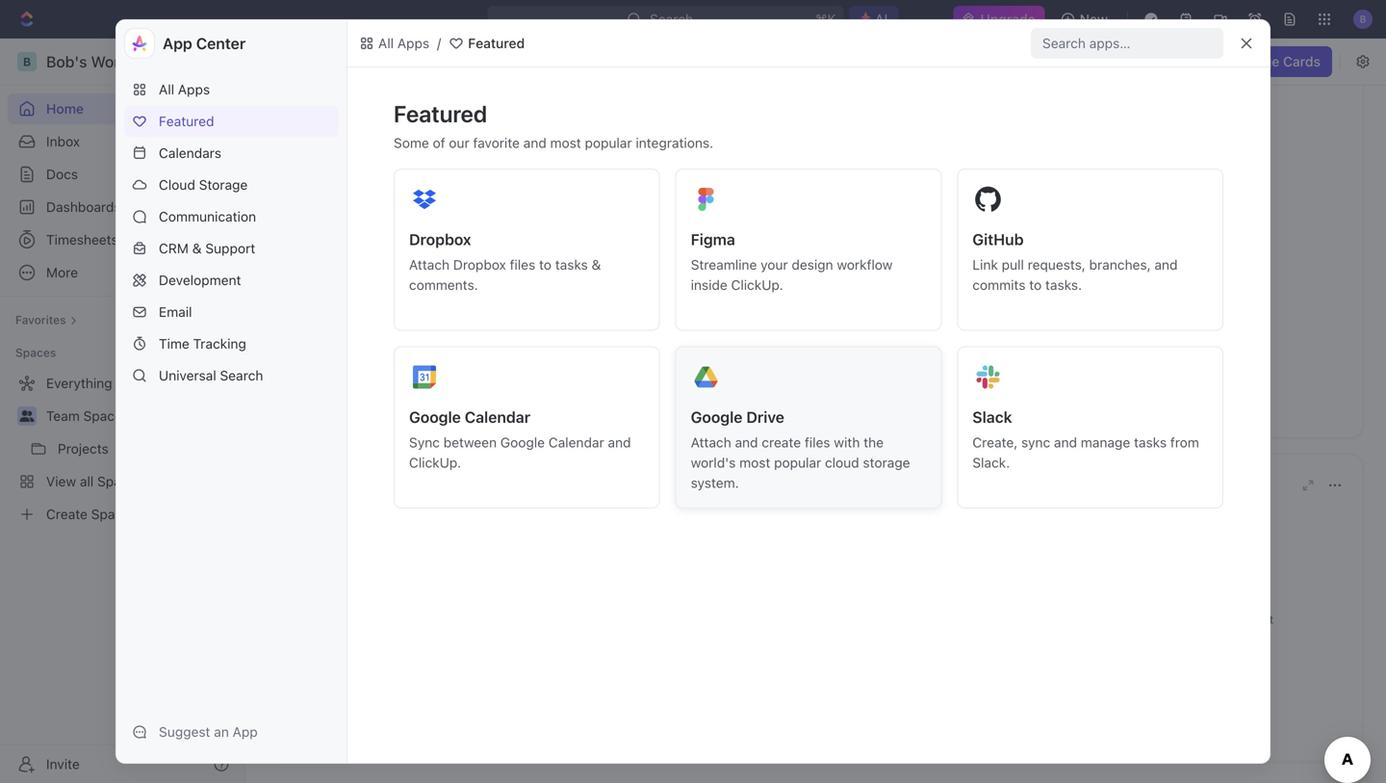 Task type: vqa. For each thing, say whether or not it's contained in the screenshot.
add
yes



Task type: locate. For each thing, give the bounding box(es) containing it.
storage
[[863, 455, 911, 470]]

important up get
[[1048, 613, 1101, 626]]

1 horizontal spatial create
[[1068, 249, 1102, 263]]

0 horizontal spatial popular
[[585, 135, 632, 151]]

0 vertical spatial important
[[1048, 613, 1101, 626]]

0 vertical spatial tasks.
[[577, 241, 609, 254]]

1 horizontal spatial important
[[1048, 613, 1101, 626]]

clickup. inside google calendar sync between google calendar and clickup.
[[409, 455, 461, 470]]

manage cards button
[[1218, 46, 1333, 77]]

docs
[[46, 166, 78, 182]]

most inside google drive attach and create files with the world's most popular cloud storage system.
[[740, 455, 771, 470]]

to left get
[[1064, 628, 1075, 641]]

google
[[409, 408, 461, 426], [691, 408, 743, 426], [501, 434, 545, 450]]

files down home
[[510, 257, 536, 273]]

add
[[1195, 613, 1217, 626]]

0 vertical spatial attach
[[409, 257, 450, 273]]

tasks up started.
[[1104, 613, 1133, 626]]

most right add
[[1247, 613, 1274, 626]]

app left center
[[163, 34, 192, 52]]

all down the app center
[[159, 81, 174, 97]]

recent
[[1061, 267, 1096, 280]]

1 horizontal spatial clickup.
[[732, 277, 784, 293]]

new button
[[1053, 4, 1120, 35]]

1 vertical spatial all
[[159, 81, 174, 97]]

1 horizontal spatial &
[[592, 257, 601, 273]]

your right for
[[550, 241, 574, 254]]

tasks. left learn
[[577, 241, 609, 254]]

all apps link
[[355, 32, 434, 55], [124, 74, 339, 105]]

google inside google drive attach and create files with the world's most popular cloud storage system.
[[691, 408, 743, 426]]

most right favorite
[[550, 135, 582, 151]]

center
[[196, 34, 246, 52]]

from
[[1171, 434, 1200, 450]]

list.
[[1172, 613, 1192, 626]]

your right add
[[1220, 613, 1244, 626]]

to inside use clickup ai to create a recurring summary of recent activity.
[[1054, 249, 1065, 263]]

crm
[[159, 240, 189, 256]]

use
[[970, 249, 991, 263]]

attach down personal
[[409, 257, 450, 273]]

dropbox left is
[[409, 230, 472, 248]]

popular left cloud at the bottom of page
[[775, 455, 822, 470]]

a right is
[[488, 241, 495, 254]]

files left with
[[805, 434, 831, 450]]

tasks for dropbox
[[555, 257, 588, 273]]

team space link
[[46, 401, 183, 431]]

featured up "calendars"
[[159, 113, 214, 129]]

of inside featured some of our favorite and most popular integrations.
[[433, 135, 446, 151]]

sidebar navigation
[[0, 39, 246, 783]]

0 horizontal spatial apps
[[178, 81, 210, 97]]

tasks inside slack create, sync and manage tasks from slack.
[[1135, 434, 1167, 450]]

tasks left from
[[1135, 434, 1167, 450]]

app
[[163, 34, 192, 52], [233, 724, 258, 740]]

tasks. inside 'github link pull requests, branches, and commits to tasks.'
[[1046, 277, 1083, 293]]

0 horizontal spatial create
[[762, 434, 801, 450]]

0 horizontal spatial clickup.
[[409, 455, 461, 470]]

inbox link
[[8, 126, 237, 157]]

attach
[[409, 257, 450, 273], [691, 434, 732, 450]]

time tracking
[[159, 336, 246, 352]]

of left 'our'
[[433, 135, 446, 151]]

0 horizontal spatial google
[[409, 408, 461, 426]]

manage
[[1230, 53, 1280, 69]]

clickup. inside figma streamline your design workflow inside clickup.
[[732, 277, 784, 293]]

0 horizontal spatial all apps
[[159, 81, 210, 97]]

to inside 'lineup keeps your most important tasks in one list. add your most important task to get started.'
[[1064, 628, 1075, 641]]

dxxtk image for featured
[[449, 36, 464, 51]]

slack.
[[973, 455, 1011, 470]]

a
[[488, 241, 495, 254], [1106, 249, 1112, 263]]

your right keeps
[[991, 613, 1015, 626]]

0 horizontal spatial of
[[433, 135, 446, 151]]

one
[[1149, 613, 1169, 626]]

with
[[834, 434, 860, 450]]

list
[[453, 241, 473, 254]]

inside
[[691, 277, 728, 293]]

0 horizontal spatial important
[[982, 628, 1034, 641]]

0 vertical spatial all apps
[[379, 35, 430, 51]]

all for all apps link to the top
[[379, 35, 394, 51]]

all apps left /
[[379, 35, 430, 51]]

to down requests,
[[1030, 277, 1042, 293]]

requests,
[[1028, 257, 1086, 273]]

1 horizontal spatial app
[[233, 724, 258, 740]]

tasks down personal list is a home for your tasks. learn more
[[555, 257, 588, 273]]

storage
[[199, 177, 248, 193]]

1 vertical spatial tasks.
[[1046, 277, 1083, 293]]

create
[[1068, 249, 1102, 263], [762, 434, 801, 450]]

time tracking link
[[124, 328, 339, 359]]

0 horizontal spatial app
[[163, 34, 192, 52]]

create down drive
[[762, 434, 801, 450]]

development link
[[124, 265, 339, 296]]

featured up 'our'
[[394, 100, 488, 127]]

a up activity.
[[1106, 249, 1112, 263]]

to down for
[[539, 257, 552, 273]]

create inside google drive attach and create files with the world's most popular cloud storage system.
[[762, 434, 801, 450]]

0 vertical spatial apps
[[398, 35, 430, 51]]

create inside use clickup ai to create a recurring summary of recent activity.
[[1068, 249, 1102, 263]]

1 horizontal spatial attach
[[691, 434, 732, 450]]

& down personal list is a home for your tasks. learn more
[[592, 257, 601, 273]]

development
[[159, 272, 241, 288]]

0 horizontal spatial tasks.
[[577, 241, 609, 254]]

2 horizontal spatial google
[[691, 408, 743, 426]]

featured dialog
[[116, 19, 1271, 764]]

dropbox attach dropbox files to tasks & comments.
[[409, 230, 601, 293]]

1 vertical spatial app
[[233, 724, 258, 740]]

create up recent at the top right
[[1068, 249, 1102, 263]]

0 horizontal spatial attach
[[409, 257, 450, 273]]

dxxtk image
[[359, 36, 375, 51], [449, 36, 464, 51]]

1 horizontal spatial of
[[1047, 267, 1058, 280]]

comments
[[364, 476, 441, 495]]

popular left integrations.
[[585, 135, 632, 151]]

& right crm
[[192, 240, 202, 256]]

tasks
[[555, 257, 588, 273], [1135, 434, 1167, 450], [1104, 613, 1133, 626]]

time
[[159, 336, 190, 352]]

and inside 'github link pull requests, branches, and commits to tasks.'
[[1155, 257, 1178, 273]]

comments.
[[409, 277, 478, 293]]

2 horizontal spatial tasks
[[1135, 434, 1167, 450]]

started.
[[1099, 628, 1141, 641]]

1 horizontal spatial files
[[805, 434, 831, 450]]

tasks. down requests,
[[1046, 277, 1083, 293]]

1 horizontal spatial a
[[1106, 249, 1112, 263]]

of
[[433, 135, 446, 151], [1047, 267, 1058, 280]]

ai
[[1040, 249, 1051, 263]]

manage
[[1081, 434, 1131, 450]]

0 vertical spatial all
[[379, 35, 394, 51]]

1 horizontal spatial tasks.
[[1046, 277, 1083, 293]]

2 vertical spatial tasks
[[1104, 613, 1133, 626]]

all apps for left all apps link
[[159, 81, 210, 97]]

dxxtk image left /
[[359, 36, 375, 51]]

dxxtk image for all apps
[[359, 36, 375, 51]]

apps left /
[[398, 35, 430, 51]]

0 vertical spatial tasks
[[555, 257, 588, 273]]

tasks inside 'lineup keeps your most important tasks in one list. add your most important task to get started.'
[[1104, 613, 1133, 626]]

all apps link up the featured link
[[124, 74, 339, 105]]

tasks inside dropbox attach dropbox files to tasks & comments.
[[555, 257, 588, 273]]

calendars link
[[124, 138, 339, 169]]

all left /
[[379, 35, 394, 51]]

lineup keeps your most important tasks in one list. add your most important task to get started.
[[913, 613, 1274, 641]]

and inside google drive attach and create files with the world's most popular cloud storage system.
[[735, 434, 759, 450]]

dxxtk image right /
[[449, 36, 464, 51]]

cloud
[[159, 177, 195, 193]]

1 vertical spatial tasks
[[1135, 434, 1167, 450]]

most
[[550, 135, 582, 151], [740, 455, 771, 470], [1018, 613, 1045, 626], [1247, 613, 1274, 626]]

0 vertical spatial create
[[1068, 249, 1102, 263]]

2 dxxtk image from the left
[[449, 36, 464, 51]]

all for left all apps link
[[159, 81, 174, 97]]

1 vertical spatial all apps link
[[124, 74, 339, 105]]

an
[[214, 724, 229, 740]]

0 vertical spatial clickup.
[[732, 277, 784, 293]]

tasks for slack
[[1135, 434, 1167, 450]]

1 vertical spatial create
[[762, 434, 801, 450]]

upgrade
[[981, 11, 1036, 27]]

all apps link left /
[[355, 32, 434, 55]]

favorites
[[15, 313, 66, 327]]

1 dxxtk image from the left
[[359, 36, 375, 51]]

activity.
[[1099, 267, 1141, 280]]

create,
[[973, 434, 1018, 450]]

learn more link
[[613, 241, 674, 254]]

1 vertical spatial all apps
[[159, 81, 210, 97]]

keeps
[[955, 613, 987, 626]]

create for drive
[[762, 434, 801, 450]]

0 horizontal spatial tasks
[[555, 257, 588, 273]]

app center
[[163, 34, 246, 52]]

dropbox down is
[[454, 257, 506, 273]]

google up sync at the bottom left
[[409, 408, 461, 426]]

upgrade link
[[954, 6, 1046, 33]]

1 vertical spatial clickup.
[[409, 455, 461, 470]]

to right the ai
[[1054, 249, 1065, 263]]

0 vertical spatial popular
[[585, 135, 632, 151]]

of down the ai
[[1047, 267, 1058, 280]]

0 horizontal spatial all
[[159, 81, 174, 97]]

calendars
[[159, 145, 221, 161]]

0 horizontal spatial dxxtk image
[[359, 36, 375, 51]]

1 horizontal spatial apps
[[398, 35, 430, 51]]

clickup. down sync at the bottom left
[[409, 455, 461, 470]]

0 horizontal spatial files
[[510, 257, 536, 273]]

1 horizontal spatial dxxtk image
[[449, 36, 464, 51]]

docs link
[[8, 159, 237, 190]]

google for google drive
[[691, 408, 743, 426]]

your
[[550, 241, 574, 254], [761, 257, 788, 273], [991, 613, 1015, 626], [1220, 613, 1244, 626]]

all apps down the app center
[[159, 81, 210, 97]]

1 horizontal spatial all apps link
[[355, 32, 434, 55]]

1 vertical spatial of
[[1047, 267, 1058, 280]]

google drive attach and create files with the world's most popular cloud storage system.
[[691, 408, 911, 491]]

to inside 'github link pull requests, branches, and commits to tasks.'
[[1030, 277, 1042, 293]]

0 vertical spatial of
[[433, 135, 446, 151]]

and inside slack create, sync and manage tasks from slack.
[[1055, 434, 1078, 450]]

important
[[1048, 613, 1101, 626], [982, 628, 1034, 641]]

1 horizontal spatial all
[[379, 35, 394, 51]]

attach up world's
[[691, 434, 732, 450]]

1 vertical spatial calendar
[[549, 434, 605, 450]]

1 vertical spatial important
[[982, 628, 1034, 641]]

world's
[[691, 455, 736, 470]]

integrations.
[[636, 135, 714, 151]]

app right an
[[233, 724, 258, 740]]

your left design
[[761, 257, 788, 273]]

most right world's
[[740, 455, 771, 470]]

google right between
[[501, 434, 545, 450]]

0 horizontal spatial calendar
[[465, 408, 531, 426]]

all apps
[[379, 35, 430, 51], [159, 81, 210, 97]]

important down keeps
[[982, 628, 1034, 641]]

1 horizontal spatial tasks
[[1104, 613, 1133, 626]]

edit
[[1095, 53, 1119, 69]]

lineup
[[913, 613, 952, 626]]

1 vertical spatial dropbox
[[454, 257, 506, 273]]

dropbox
[[409, 230, 472, 248], [454, 257, 506, 273]]

1 vertical spatial files
[[805, 434, 831, 450]]

apps down the app center
[[178, 81, 210, 97]]

attach inside google drive attach and create files with the world's most popular cloud storage system.
[[691, 434, 732, 450]]

google up world's
[[691, 408, 743, 426]]

calendar
[[465, 408, 531, 426], [549, 434, 605, 450]]

attach inside dropbox attach dropbox files to tasks & comments.
[[409, 257, 450, 273]]

home link
[[8, 93, 237, 124]]

1 horizontal spatial popular
[[775, 455, 822, 470]]

0 vertical spatial all apps link
[[355, 32, 434, 55]]

new
[[1080, 11, 1109, 27]]

0 vertical spatial files
[[510, 257, 536, 273]]

1 vertical spatial attach
[[691, 434, 732, 450]]

& inside crm & support link
[[192, 240, 202, 256]]

featured
[[468, 35, 525, 51], [394, 100, 488, 127], [159, 113, 214, 129]]

system.
[[691, 475, 739, 491]]

1 vertical spatial popular
[[775, 455, 822, 470]]

clickup. down streamline
[[732, 277, 784, 293]]

0 horizontal spatial &
[[192, 240, 202, 256]]

1 horizontal spatial all apps
[[379, 35, 430, 51]]

the
[[864, 434, 884, 450]]

home
[[498, 241, 528, 254]]

crm & support link
[[124, 233, 339, 264]]



Task type: describe. For each thing, give the bounding box(es) containing it.
featured some of our favorite and most popular integrations.
[[394, 100, 714, 151]]

1 horizontal spatial google
[[501, 434, 545, 450]]

universal
[[159, 367, 216, 383]]

more
[[646, 241, 674, 254]]

some
[[394, 135, 429, 151]]

manage cards
[[1230, 53, 1321, 69]]

crm & support
[[159, 240, 256, 256]]

design
[[792, 257, 834, 273]]

suggest an app button
[[124, 717, 339, 747]]

team space
[[46, 408, 122, 424]]

to inside dropbox attach dropbox files to tasks & comments.
[[539, 257, 552, 273]]

/
[[437, 35, 441, 51]]

between
[[444, 434, 497, 450]]

assigned comments
[[293, 476, 441, 495]]

and inside google calendar sync between google calendar and clickup.
[[608, 434, 631, 450]]

task
[[1038, 628, 1061, 641]]

0 vertical spatial dropbox
[[409, 230, 472, 248]]

search
[[220, 367, 263, 383]]

search...
[[650, 11, 705, 27]]

workflow
[[837, 257, 893, 273]]

featured right /
[[468, 35, 525, 51]]

0 vertical spatial app
[[163, 34, 192, 52]]

⌘k
[[816, 11, 837, 27]]

sync
[[409, 434, 440, 450]]

use clickup ai to create a recurring summary of recent activity.
[[970, 249, 1218, 280]]

branches,
[[1090, 257, 1152, 273]]

get
[[1078, 628, 1096, 641]]

your inside figma streamline your design workflow inside clickup.
[[761, 257, 788, 273]]

& inside dropbox attach dropbox files to tasks & comments.
[[592, 257, 601, 273]]

most up the task
[[1018, 613, 1045, 626]]

user group image
[[20, 410, 34, 422]]

cards
[[1284, 53, 1321, 69]]

recurring
[[1115, 249, 1165, 263]]

in
[[1136, 613, 1146, 626]]

cloud storage
[[159, 177, 248, 193]]

Search apps… field
[[1043, 32, 1216, 55]]

files inside dropbox attach dropbox files to tasks & comments.
[[510, 257, 536, 273]]

app inside button
[[233, 724, 258, 740]]

for
[[532, 241, 547, 254]]

create for clickup
[[1068, 249, 1102, 263]]

communication
[[159, 209, 256, 224]]

popular inside google drive attach and create files with the world's most popular cloud storage system.
[[775, 455, 822, 470]]

all apps for all apps link to the top
[[379, 35, 430, 51]]

github
[[973, 230, 1024, 248]]

1 vertical spatial apps
[[178, 81, 210, 97]]

dashboards link
[[8, 192, 237, 222]]

learn
[[613, 241, 643, 254]]

cloud storage link
[[124, 170, 339, 200]]

home
[[46, 101, 84, 117]]

communication link
[[124, 201, 339, 232]]

inbox
[[46, 133, 80, 149]]

popular inside featured some of our favorite and most popular integrations.
[[585, 135, 632, 151]]

invite
[[46, 756, 80, 772]]

and inside featured some of our favorite and most popular integrations.
[[524, 135, 547, 151]]

drive
[[747, 408, 785, 426]]

support
[[205, 240, 256, 256]]

summary
[[1168, 249, 1218, 263]]

sync
[[1022, 434, 1051, 450]]

edit layout:
[[1095, 53, 1164, 69]]

0 horizontal spatial a
[[488, 241, 495, 254]]

link
[[973, 257, 999, 273]]

slack create, sync and manage tasks from slack.
[[973, 408, 1200, 470]]

universal search link
[[124, 360, 339, 391]]

suggest
[[159, 724, 210, 740]]

0 vertical spatial calendar
[[465, 408, 531, 426]]

figma streamline your design workflow inside clickup.
[[691, 230, 893, 293]]

space
[[83, 408, 122, 424]]

personal list is a home for your tasks. learn more
[[403, 241, 674, 254]]

most inside featured some of our favorite and most popular integrations.
[[550, 135, 582, 151]]

featured inside featured some of our favorite and most popular integrations.
[[394, 100, 488, 127]]

assigned
[[293, 476, 360, 495]]

clickup
[[994, 249, 1036, 263]]

universal search
[[159, 367, 263, 383]]

layout:
[[1123, 53, 1164, 69]]

github link pull requests, branches, and commits to tasks.
[[973, 230, 1178, 293]]

featured link
[[124, 106, 339, 137]]

0 horizontal spatial all apps link
[[124, 74, 339, 105]]

timesheets
[[46, 232, 118, 248]]

google for google calendar
[[409, 408, 461, 426]]

email
[[159, 304, 192, 320]]

pull
[[1002, 257, 1025, 273]]

tracking
[[193, 336, 246, 352]]

dashboards
[[46, 199, 121, 215]]

streamline
[[691, 257, 757, 273]]

is
[[476, 241, 485, 254]]

favorites button
[[8, 308, 85, 331]]

files inside google drive attach and create files with the world's most popular cloud storage system.
[[805, 434, 831, 450]]

of inside use clickup ai to create a recurring summary of recent activity.
[[1047, 267, 1058, 280]]

team
[[46, 408, 80, 424]]

1 horizontal spatial calendar
[[549, 434, 605, 450]]

favorite
[[473, 135, 520, 151]]

a inside use clickup ai to create a recurring summary of recent activity.
[[1106, 249, 1112, 263]]



